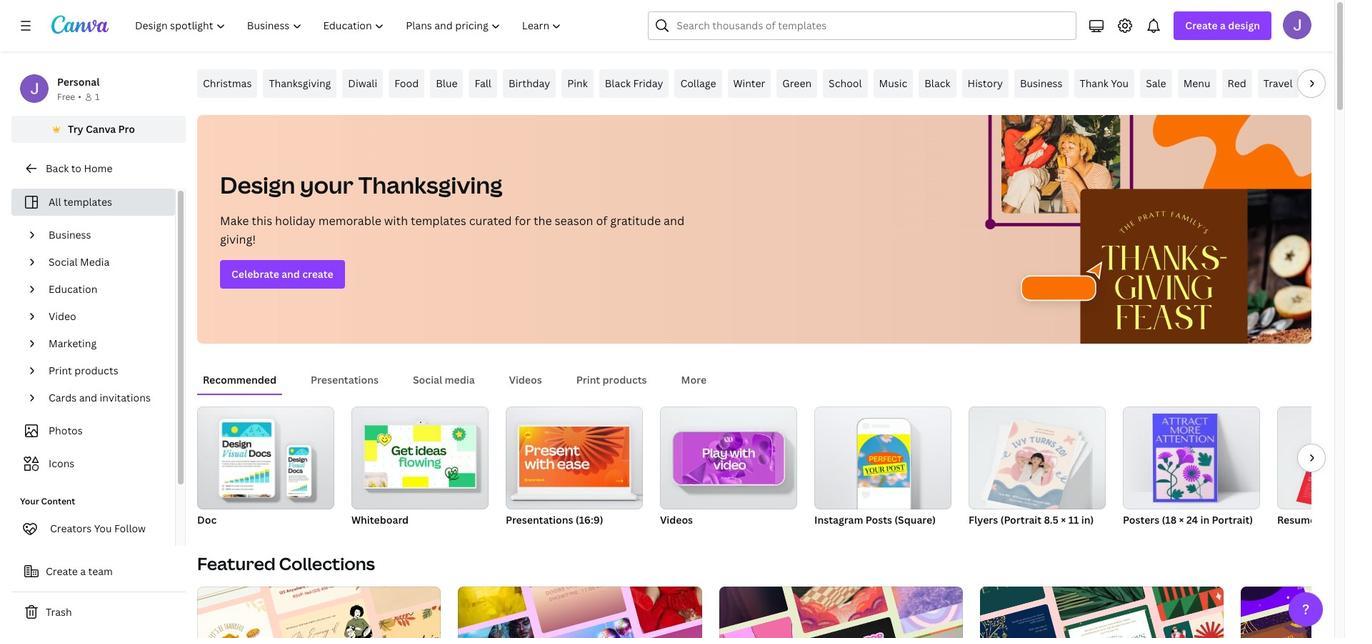 Task type: vqa. For each thing, say whether or not it's contained in the screenshot.
"Become"
no



Task type: locate. For each thing, give the bounding box(es) containing it.
1 vertical spatial presentations
[[506, 513, 573, 527]]

menu
[[1184, 76, 1211, 90]]

for
[[515, 213, 531, 229]]

print products
[[49, 364, 118, 377], [577, 373, 647, 387]]

presentation (16:9) image
[[506, 407, 643, 510], [520, 427, 630, 487]]

0 vertical spatial presentations
[[311, 373, 379, 387]]

1 vertical spatial thanksgiving
[[358, 169, 503, 200]]

print products inside 'link'
[[49, 364, 118, 377]]

posts
[[866, 513, 892, 527]]

print up cards
[[49, 364, 72, 377]]

a inside dropdown button
[[1221, 19, 1226, 32]]

0 horizontal spatial create
[[46, 565, 78, 578]]

more button
[[676, 367, 713, 394]]

thanksgiving up with
[[358, 169, 503, 200]]

christmas
[[203, 76, 252, 90]]

marketing link
[[43, 330, 167, 357]]

print products inside button
[[577, 373, 647, 387]]

thanksgiving left diwali
[[269, 76, 331, 90]]

history
[[968, 76, 1003, 90]]

templates inside make this holiday memorable with templates curated for the season of gratitude and giving!
[[411, 213, 466, 229]]

0 horizontal spatial you
[[94, 522, 112, 535]]

1 vertical spatial a
[[80, 565, 86, 578]]

diwali link
[[343, 69, 383, 98]]

instagram posts (square) link
[[815, 407, 952, 530]]

social left the "media"
[[413, 373, 443, 387]]

× left 24
[[1180, 513, 1185, 527]]

products up "cards and invitations"
[[75, 364, 118, 377]]

1 horizontal spatial products
[[603, 373, 647, 387]]

collections
[[279, 552, 375, 575]]

1 × from the left
[[1061, 513, 1066, 527]]

1 horizontal spatial ×
[[1180, 513, 1185, 527]]

1 horizontal spatial templates
[[411, 213, 466, 229]]

all templates
[[49, 195, 112, 209]]

a left design
[[1221, 19, 1226, 32]]

print inside button
[[577, 373, 600, 387]]

1 vertical spatial and
[[282, 267, 300, 281]]

0 horizontal spatial business link
[[43, 222, 167, 249]]

print products for print products 'link'
[[49, 364, 118, 377]]

instagram post (square) image
[[815, 407, 952, 510], [858, 434, 910, 488]]

media
[[80, 255, 110, 269]]

canva
[[86, 122, 116, 136]]

food
[[395, 76, 419, 90]]

design
[[220, 169, 295, 200]]

create
[[302, 267, 333, 281]]

blue link
[[430, 69, 463, 98]]

0 horizontal spatial products
[[75, 364, 118, 377]]

create inside dropdown button
[[1186, 19, 1218, 32]]

black for black friday
[[605, 76, 631, 90]]

presentations for presentations
[[311, 373, 379, 387]]

giving!
[[220, 232, 256, 247]]

1 horizontal spatial print products
[[577, 373, 647, 387]]

your
[[20, 495, 39, 507]]

business link up media
[[43, 222, 167, 249]]

0 vertical spatial videos
[[509, 373, 542, 387]]

0 vertical spatial business
[[1020, 76, 1063, 90]]

templates right "all"
[[64, 195, 112, 209]]

1 horizontal spatial and
[[282, 267, 300, 281]]

0 vertical spatial social
[[49, 255, 78, 269]]

to
[[71, 161, 81, 175]]

create inside button
[[46, 565, 78, 578]]

print products link
[[43, 357, 167, 384]]

0 horizontal spatial print
[[49, 364, 72, 377]]

create a design
[[1186, 19, 1261, 32]]

poster (18 × 24 in portrait) image
[[1123, 407, 1261, 510], [1153, 414, 1218, 502]]

0 vertical spatial and
[[664, 213, 685, 229]]

music link
[[874, 69, 913, 98]]

posters (18 × 24 in portrait)
[[1123, 513, 1253, 527]]

create left team
[[46, 565, 78, 578]]

create
[[1186, 19, 1218, 32], [46, 565, 78, 578]]

presentations inside button
[[311, 373, 379, 387]]

and inside make this holiday memorable with templates curated for the season of gratitude and giving!
[[664, 213, 685, 229]]

(16:9)
[[576, 513, 604, 527]]

collage link
[[675, 69, 722, 98]]

business left thank
[[1020, 76, 1063, 90]]

and left create
[[282, 267, 300, 281]]

0 vertical spatial create
[[1186, 19, 1218, 32]]

featured
[[197, 552, 276, 575]]

resumes
[[1278, 513, 1321, 527]]

2 black from the left
[[925, 76, 951, 90]]

1 horizontal spatial a
[[1221, 19, 1226, 32]]

recommended
[[203, 373, 277, 387]]

print right videos button
[[577, 373, 600, 387]]

a for design
[[1221, 19, 1226, 32]]

0 horizontal spatial black
[[605, 76, 631, 90]]

0 vertical spatial templates
[[64, 195, 112, 209]]

print
[[49, 364, 72, 377], [577, 373, 600, 387]]

1 horizontal spatial print
[[577, 373, 600, 387]]

and right gratitude
[[664, 213, 685, 229]]

presentation (16:9) image inside 'presentations (16:9)' link
[[520, 427, 630, 487]]

thank
[[1080, 76, 1109, 90]]

fall link
[[469, 69, 497, 98]]

a left team
[[80, 565, 86, 578]]

print products for print products button at the bottom
[[577, 373, 647, 387]]

0 horizontal spatial ×
[[1061, 513, 1066, 527]]

black right music in the top of the page
[[925, 76, 951, 90]]

doc image
[[197, 407, 334, 510], [197, 407, 334, 510]]

top level navigation element
[[126, 11, 574, 40]]

1 vertical spatial videos
[[660, 513, 693, 527]]

back to home
[[46, 161, 113, 175]]

0 horizontal spatial business
[[49, 228, 91, 242]]

1 black from the left
[[605, 76, 631, 90]]

None search field
[[648, 11, 1077, 40]]

print inside 'link'
[[49, 364, 72, 377]]

flyer (portrait 8.5 × 11 in) image
[[969, 407, 1106, 510], [988, 419, 1080, 514]]

education link
[[43, 276, 167, 303]]

marketing
[[49, 337, 97, 350]]

products left more in the bottom right of the page
[[603, 373, 647, 387]]

1 vertical spatial you
[[94, 522, 112, 535]]

instagram posts (square)
[[815, 513, 936, 527]]

2 horizontal spatial and
[[664, 213, 685, 229]]

× left 11
[[1061, 513, 1066, 527]]

0 vertical spatial thanksgiving
[[269, 76, 331, 90]]

1 horizontal spatial presentations
[[506, 513, 573, 527]]

school link
[[823, 69, 868, 98]]

christmas link
[[197, 69, 258, 98]]

whiteboard image
[[352, 407, 489, 510], [365, 425, 475, 488]]

0 vertical spatial a
[[1221, 19, 1226, 32]]

celebrate and create link
[[220, 260, 345, 289]]

you right thank
[[1111, 76, 1129, 90]]

poster (18 × 24 in portrait) image up posters (18 × 24 in portrait)
[[1153, 414, 1218, 502]]

1 horizontal spatial create
[[1186, 19, 1218, 32]]

0 vertical spatial business link
[[1015, 69, 1069, 98]]

business link left thank
[[1015, 69, 1069, 98]]

business link
[[1015, 69, 1069, 98], [43, 222, 167, 249]]

1 horizontal spatial business link
[[1015, 69, 1069, 98]]

1 vertical spatial create
[[46, 565, 78, 578]]

0 horizontal spatial presentations
[[311, 373, 379, 387]]

templates right with
[[411, 213, 466, 229]]

school
[[829, 76, 862, 90]]

whiteboard link
[[352, 407, 489, 530]]

1 horizontal spatial social
[[413, 373, 443, 387]]

travel link
[[1258, 69, 1299, 98]]

pink
[[568, 76, 588, 90]]

products for print products 'link'
[[75, 364, 118, 377]]

and right cards
[[79, 391, 97, 404]]

videos inside button
[[509, 373, 542, 387]]

you
[[1111, 76, 1129, 90], [94, 522, 112, 535]]

green
[[783, 76, 812, 90]]

0 horizontal spatial print products
[[49, 364, 118, 377]]

you left follow at bottom
[[94, 522, 112, 535]]

you for creators
[[94, 522, 112, 535]]

you for thank
[[1111, 76, 1129, 90]]

business
[[1020, 76, 1063, 90], [49, 228, 91, 242]]

products inside print products 'link'
[[75, 364, 118, 377]]

create left design
[[1186, 19, 1218, 32]]

videos button
[[504, 367, 548, 394]]

0 horizontal spatial a
[[80, 565, 86, 578]]

fall
[[475, 76, 492, 90]]

gratitude
[[611, 213, 661, 229]]

trash link
[[11, 598, 186, 627]]

recommended button
[[197, 367, 282, 394]]

2 vertical spatial and
[[79, 391, 97, 404]]

social inside button
[[413, 373, 443, 387]]

social for social media
[[413, 373, 443, 387]]

creators you follow link
[[11, 515, 175, 543]]

templates
[[64, 195, 112, 209], [411, 213, 466, 229]]

0 horizontal spatial videos
[[509, 373, 542, 387]]

in
[[1201, 513, 1210, 527]]

1 vertical spatial business link
[[43, 222, 167, 249]]

media
[[445, 373, 475, 387]]

social media link
[[43, 249, 167, 276]]

a inside button
[[80, 565, 86, 578]]

0 horizontal spatial and
[[79, 391, 97, 404]]

business up social media
[[49, 228, 91, 242]]

and for celebrate and create
[[282, 267, 300, 281]]

products inside print products button
[[603, 373, 647, 387]]

presentations
[[311, 373, 379, 387], [506, 513, 573, 527]]

1 horizontal spatial black
[[925, 76, 951, 90]]

24
[[1187, 513, 1198, 527]]

0 vertical spatial you
[[1111, 76, 1129, 90]]

blue
[[436, 76, 458, 90]]

•
[[78, 91, 81, 103]]

in)
[[1082, 513, 1094, 527]]

holiday
[[275, 213, 316, 229]]

video image
[[660, 407, 797, 510], [683, 432, 775, 485]]

×
[[1061, 513, 1066, 527], [1180, 513, 1185, 527]]

black for black
[[925, 76, 951, 90]]

poster (18 × 24 in portrait) image inside posters (18 × 24 in portrait) link
[[1153, 414, 1218, 502]]

posters (18 × 24 in portrait) link
[[1123, 407, 1261, 530]]

0 horizontal spatial social
[[49, 255, 78, 269]]

1 vertical spatial templates
[[411, 213, 466, 229]]

social up 'education'
[[49, 255, 78, 269]]

1 horizontal spatial thanksgiving
[[358, 169, 503, 200]]

1 vertical spatial social
[[413, 373, 443, 387]]

1 horizontal spatial you
[[1111, 76, 1129, 90]]

a for team
[[80, 565, 86, 578]]

curated
[[469, 213, 512, 229]]

black left friday
[[605, 76, 631, 90]]

red link
[[1222, 69, 1252, 98]]



Task type: describe. For each thing, give the bounding box(es) containing it.
create a team button
[[11, 557, 186, 586]]

creators
[[50, 522, 92, 535]]

thank you
[[1080, 76, 1129, 90]]

social for social media
[[49, 255, 78, 269]]

create for create a team
[[46, 565, 78, 578]]

winter
[[734, 76, 766, 90]]

personal
[[57, 75, 100, 89]]

social media
[[413, 373, 475, 387]]

print products button
[[571, 367, 653, 394]]

1
[[95, 91, 100, 103]]

memorable
[[319, 213, 381, 229]]

more
[[681, 373, 707, 387]]

0 horizontal spatial thanksgiving
[[269, 76, 331, 90]]

poster (18 × 24 in portrait) image up 24
[[1123, 407, 1261, 510]]

education
[[49, 282, 97, 296]]

free •
[[57, 91, 81, 103]]

your content
[[20, 495, 75, 507]]

create a team
[[46, 565, 113, 578]]

menu link
[[1178, 69, 1217, 98]]

black friday link
[[599, 69, 669, 98]]

presentations button
[[305, 367, 384, 394]]

try canva pro
[[68, 122, 135, 136]]

with
[[384, 213, 408, 229]]

home
[[84, 161, 113, 175]]

try canva pro button
[[11, 116, 186, 143]]

presentations (16:9) link
[[506, 407, 643, 530]]

instagram post (square) image inside instagram posts (square) link
[[858, 434, 910, 488]]

invitations
[[100, 391, 151, 404]]

print for print products 'link'
[[49, 364, 72, 377]]

make this holiday memorable with templates curated for the season of gratitude and giving!
[[220, 213, 685, 247]]

doc link
[[197, 407, 334, 530]]

video link
[[43, 303, 167, 330]]

content
[[41, 495, 75, 507]]

featured collections
[[197, 552, 375, 575]]

cards and invitations
[[49, 391, 151, 404]]

posters
[[1123, 513, 1160, 527]]

science link
[[1305, 69, 1346, 98]]

presentations (16:9)
[[506, 513, 604, 527]]

your
[[300, 169, 354, 200]]

video
[[49, 309, 76, 323]]

flyers (portrait 8.5 × 11 in) link
[[969, 407, 1106, 530]]

back to home link
[[11, 154, 186, 183]]

resume image
[[1278, 407, 1346, 510]]

flyers
[[969, 513, 998, 527]]

design your thanksgiving image
[[969, 115, 1312, 344]]

flyer (portrait 8.5 × 11 in) image inside flyers (portrait 8.5 × 11 in) link
[[988, 419, 1080, 514]]

follow
[[114, 522, 146, 535]]

creators you follow
[[50, 522, 146, 535]]

presentations for presentations (16:9)
[[506, 513, 573, 527]]

thank you link
[[1074, 69, 1135, 98]]

all
[[49, 195, 61, 209]]

1 horizontal spatial business
[[1020, 76, 1063, 90]]

doc
[[197, 513, 217, 527]]

products for print products button at the bottom
[[603, 373, 647, 387]]

sale
[[1146, 76, 1167, 90]]

pink link
[[562, 69, 594, 98]]

cards
[[49, 391, 77, 404]]

(square)
[[895, 513, 936, 527]]

music
[[879, 76, 908, 90]]

social media
[[49, 255, 110, 269]]

(portrait
[[1001, 513, 1042, 527]]

create for create a design
[[1186, 19, 1218, 32]]

celebrate and create
[[232, 267, 333, 281]]

print for print products button at the bottom
[[577, 373, 600, 387]]

season
[[555, 213, 593, 229]]

try
[[68, 122, 83, 136]]

friday
[[633, 76, 663, 90]]

collage
[[681, 76, 716, 90]]

resumes link
[[1278, 407, 1346, 530]]

photos link
[[20, 417, 167, 444]]

black link
[[919, 69, 957, 98]]

11
[[1069, 513, 1079, 527]]

(18
[[1162, 513, 1177, 527]]

sale link
[[1141, 69, 1172, 98]]

of
[[596, 213, 608, 229]]

social media button
[[407, 367, 481, 394]]

0 horizontal spatial templates
[[64, 195, 112, 209]]

jacob simon image
[[1283, 11, 1312, 39]]

trash
[[46, 605, 72, 619]]

and for cards and invitations
[[79, 391, 97, 404]]

make
[[220, 213, 249, 229]]

back
[[46, 161, 69, 175]]

design
[[1229, 19, 1261, 32]]

history link
[[962, 69, 1009, 98]]

green link
[[777, 69, 818, 98]]

1 vertical spatial business
[[49, 228, 91, 242]]

Search search field
[[677, 12, 1068, 39]]

design your thanksgiving
[[220, 169, 503, 200]]

this
[[252, 213, 272, 229]]

2 × from the left
[[1180, 513, 1185, 527]]

icons
[[49, 457, 75, 470]]

1 horizontal spatial videos
[[660, 513, 693, 527]]



